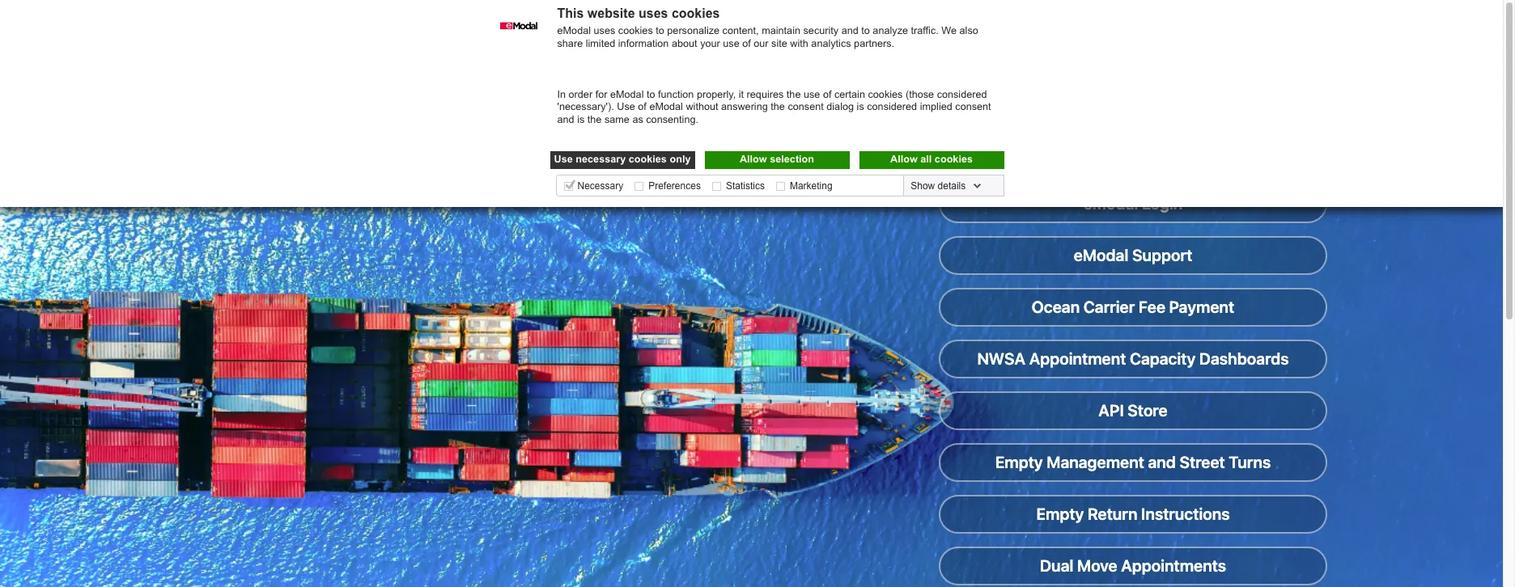 Task type: describe. For each thing, give the bounding box(es) containing it.
allow selection link
[[705, 151, 850, 169]]

statistics
[[726, 180, 765, 192]]

allow for allow selection
[[740, 153, 767, 165]]

necessary
[[576, 153, 626, 165]]

cookies for all
[[935, 153, 973, 165]]

with
[[791, 38, 809, 49]]

this
[[558, 6, 584, 20]]

use inside in order for emodal to function properly, it requires the use of certain cookies (those considered 'necessary'). use of emodal without answering the consent dialog is considered implied consent and is the same as consenting.
[[804, 89, 821, 100]]

emodal login link
[[1084, 195, 1183, 214]]

implied
[[920, 102, 953, 113]]

emodal for emodal uses cookies to personalize content, maintain security and to analyze traffic. we also share limited information about your use of our site with analytics partners.
[[558, 25, 591, 36]]

ocean carrier fee payment
[[1032, 298, 1235, 317]]

0 vertical spatial considered
[[937, 89, 988, 100]]

cookies for necessary
[[629, 153, 667, 165]]

for
[[596, 89, 608, 100]]

in
[[558, 89, 566, 100]]

preferences
[[649, 180, 701, 192]]

emodal logo image
[[630, 97, 873, 146]]

limited
[[586, 38, 616, 49]]

emodal up consenting.
[[650, 102, 683, 113]]

dual move appointments link
[[1041, 557, 1227, 577]]

0 horizontal spatial considered
[[867, 102, 918, 113]]

0 horizontal spatial of
[[638, 102, 647, 113]]

uses inside emodal uses cookies to personalize content, maintain security and to analyze traffic. we also share limited information about your use of our site with analytics partners.
[[594, 25, 616, 36]]

management
[[1047, 454, 1145, 472]]

fee
[[1139, 298, 1166, 317]]

payment
[[1170, 298, 1235, 317]]

also
[[960, 25, 979, 36]]

all
[[921, 153, 932, 165]]

information
[[618, 38, 669, 49]]

security
[[804, 25, 839, 36]]

about
[[672, 38, 698, 49]]

'necessary').
[[558, 102, 614, 113]]

emodal support
[[1074, 246, 1193, 265]]

dual
[[1041, 557, 1074, 576]]

use necessary cookies only link
[[550, 151, 695, 169]]

in order for emodal to function properly, it requires the use of certain cookies (those considered 'necessary'). use of emodal without answering the consent dialog is considered implied consent and is the same as consenting.
[[558, 89, 992, 125]]

emodal for emodal support
[[1074, 246, 1129, 265]]

use inside in order for emodal to function properly, it requires the use of certain cookies (those considered 'necessary'). use of emodal without answering the consent dialog is considered implied consent and is the same as consenting.
[[617, 102, 636, 113]]

this website uses cookies
[[558, 6, 720, 20]]

and inside emodal uses cookies to personalize content, maintain security and to analyze traffic. we also share limited information about your use of our site with analytics partners.
[[842, 25, 859, 36]]

1 horizontal spatial to
[[656, 25, 665, 36]]

your
[[701, 38, 720, 49]]

0 horizontal spatial is
[[577, 114, 585, 125]]

capacity
[[1130, 350, 1196, 369]]

use inside emodal uses cookies to personalize content, maintain security and to analyze traffic. we also share limited information about your use of our site with analytics partners.
[[723, 38, 740, 49]]

1 horizontal spatial the
[[771, 102, 785, 113]]

as
[[633, 114, 644, 125]]

empty for empty return instructions
[[1037, 505, 1085, 524]]

emodal login
[[1084, 195, 1183, 213]]

support
[[1133, 246, 1193, 265]]

ocean
[[1032, 298, 1080, 317]]

content,
[[723, 25, 759, 36]]

api store link
[[1099, 402, 1168, 421]]

dialog
[[827, 102, 854, 113]]

move
[[1078, 557, 1118, 576]]

(those
[[906, 89, 935, 100]]

dual move appointments
[[1041, 557, 1227, 576]]

1 horizontal spatial uses
[[639, 6, 668, 20]]

turns
[[1229, 454, 1272, 472]]

personalize
[[667, 25, 720, 36]]

necessary
[[578, 180, 624, 192]]

2 horizontal spatial to
[[862, 25, 870, 36]]

logo image
[[500, 7, 537, 45]]

cookies for uses
[[618, 25, 653, 36]]

api store
[[1099, 402, 1168, 420]]

certain
[[835, 89, 866, 100]]

login
[[1142, 195, 1183, 213]]

requires
[[747, 89, 784, 100]]

empty return instructions
[[1037, 505, 1230, 524]]

allow selection
[[740, 153, 815, 165]]



Task type: locate. For each thing, give the bounding box(es) containing it.
carrier
[[1084, 298, 1135, 317]]

ocean carrier fee payment link
[[1032, 298, 1235, 318]]

0 horizontal spatial use
[[554, 153, 573, 165]]

use left certain on the right top of page
[[804, 89, 821, 100]]

allow all cookies link
[[860, 151, 1004, 169]]

2 vertical spatial of
[[638, 102, 647, 113]]

dashboards
[[1200, 350, 1290, 369]]

to
[[656, 25, 665, 36], [862, 25, 870, 36], [647, 89, 656, 100]]

1 horizontal spatial and
[[842, 25, 859, 36]]

empty management and street turns
[[996, 454, 1272, 472]]

to inside in order for emodal to function properly, it requires the use of certain cookies (those considered 'necessary'). use of emodal without answering the consent dialog is considered implied consent and is the same as consenting.
[[647, 89, 656, 100]]

answering
[[722, 102, 768, 113]]

maintain
[[762, 25, 801, 36]]

street
[[1180, 454, 1226, 472]]

0 horizontal spatial consent
[[788, 102, 824, 113]]

1 allow from the left
[[740, 153, 767, 165]]

allow all cookies
[[891, 153, 973, 165]]

2 vertical spatial and
[[1149, 454, 1176, 472]]

2 consent from the left
[[956, 102, 992, 113]]

uses up the information
[[639, 6, 668, 20]]

appointments
[[1122, 557, 1227, 576]]

store
[[1128, 402, 1168, 420]]

of down "content,"
[[743, 38, 751, 49]]

0 vertical spatial the
[[787, 89, 801, 100]]

without
[[686, 102, 719, 113]]

the right requires
[[787, 89, 801, 100]]

of up as
[[638, 102, 647, 113]]

use
[[723, 38, 740, 49], [804, 89, 821, 100]]

to up partners. in the right top of the page
[[862, 25, 870, 36]]

emodal left login
[[1084, 195, 1139, 213]]

empty management and street turns link
[[996, 454, 1272, 473]]

consent left dialog
[[788, 102, 824, 113]]

2 allow from the left
[[891, 153, 918, 165]]

1 vertical spatial is
[[577, 114, 585, 125]]

and down 'necessary').
[[558, 114, 575, 125]]

1 horizontal spatial use
[[804, 89, 821, 100]]

1 horizontal spatial is
[[857, 102, 865, 113]]

consent right implied
[[956, 102, 992, 113]]

0 vertical spatial use
[[617, 102, 636, 113]]

empty left management
[[996, 454, 1043, 472]]

is down certain on the right top of page
[[857, 102, 865, 113]]

2 vertical spatial the
[[588, 114, 602, 125]]

show
[[911, 180, 935, 192]]

our
[[754, 38, 769, 49]]

1 horizontal spatial of
[[743, 38, 751, 49]]

use necessary cookies only
[[554, 153, 691, 165]]

nwsa appointment capacity dashboards link
[[978, 350, 1290, 369]]

2 horizontal spatial of
[[823, 89, 832, 100]]

and inside in order for emodal to function properly, it requires the use of certain cookies (those considered 'necessary'). use of emodal without answering the consent dialog is considered implied consent and is the same as consenting.
[[558, 114, 575, 125]]

the
[[787, 89, 801, 100], [771, 102, 785, 113], [588, 114, 602, 125]]

emodal for emodal login
[[1084, 195, 1139, 213]]

0 vertical spatial of
[[743, 38, 751, 49]]

considered down (those
[[867, 102, 918, 113]]

1 horizontal spatial considered
[[937, 89, 988, 100]]

1 horizontal spatial use
[[617, 102, 636, 113]]

it
[[739, 89, 744, 100]]

0 vertical spatial empty
[[996, 454, 1043, 472]]

emodal inside emodal uses cookies to personalize content, maintain security and to analyze traffic. we also share limited information about your use of our site with analytics partners.
[[558, 25, 591, 36]]

api
[[1099, 402, 1124, 420]]

and left the street
[[1149, 454, 1176, 472]]

uses
[[639, 6, 668, 20], [594, 25, 616, 36]]

return
[[1088, 505, 1138, 524]]

allow up statistics
[[740, 153, 767, 165]]

1 vertical spatial use
[[554, 153, 573, 165]]

use
[[617, 102, 636, 113], [554, 153, 573, 165]]

site
[[772, 38, 788, 49]]

1 vertical spatial use
[[804, 89, 821, 100]]

cookies left only
[[629, 153, 667, 165]]

0 horizontal spatial use
[[723, 38, 740, 49]]

empty
[[996, 454, 1043, 472], [1037, 505, 1085, 524]]

we
[[942, 25, 957, 36]]

cookies up personalize
[[672, 6, 720, 20]]

details
[[938, 180, 966, 192]]

emodal support link
[[1074, 246, 1193, 266]]

share
[[558, 38, 583, 49]]

nwsa
[[978, 350, 1026, 369]]

appointment
[[1030, 350, 1127, 369]]

uses up "limited"
[[594, 25, 616, 36]]

emodal uses cookies to personalize content, maintain security and to analyze traffic. we also share limited information about your use of our site with analytics partners.
[[558, 25, 979, 49]]

cookies inside in order for emodal to function properly, it requires the use of certain cookies (those considered 'necessary'). use of emodal without answering the consent dialog is considered implied consent and is the same as consenting.
[[868, 89, 903, 100]]

order
[[569, 89, 593, 100]]

cookies
[[672, 6, 720, 20], [618, 25, 653, 36], [868, 89, 903, 100], [629, 153, 667, 165], [935, 153, 973, 165]]

to left function
[[647, 89, 656, 100]]

cookies inside emodal uses cookies to personalize content, maintain security and to analyze traffic. we also share limited information about your use of our site with analytics partners.
[[618, 25, 653, 36]]

cookies inside use necessary cookies only link
[[629, 153, 667, 165]]

is down 'necessary').
[[577, 114, 585, 125]]

is
[[857, 102, 865, 113], [577, 114, 585, 125]]

properly,
[[697, 89, 736, 100]]

0 vertical spatial is
[[857, 102, 865, 113]]

and up analytics
[[842, 25, 859, 36]]

marketing
[[790, 180, 833, 192]]

cookies inside allow all cookies link
[[935, 153, 973, 165]]

1 horizontal spatial allow
[[891, 153, 918, 165]]

considered up implied
[[937, 89, 988, 100]]

0 vertical spatial and
[[842, 25, 859, 36]]

analytics
[[812, 38, 852, 49]]

selection
[[770, 153, 815, 165]]

1 vertical spatial and
[[558, 114, 575, 125]]

nwsa appointment capacity dashboards
[[978, 350, 1290, 369]]

same
[[605, 114, 630, 125]]

to up the information
[[656, 25, 665, 36]]

1 vertical spatial of
[[823, 89, 832, 100]]

the down requires
[[771, 102, 785, 113]]

0 horizontal spatial the
[[588, 114, 602, 125]]

instructions
[[1142, 505, 1230, 524]]

allow for allow all cookies
[[891, 153, 918, 165]]

1 vertical spatial considered
[[867, 102, 918, 113]]

the down 'necessary').
[[588, 114, 602, 125]]

cookies up details
[[935, 153, 973, 165]]

only
[[670, 153, 691, 165]]

empty return instructions link
[[1037, 505, 1230, 525]]

2 horizontal spatial the
[[787, 89, 801, 100]]

0 horizontal spatial allow
[[740, 153, 767, 165]]

0 horizontal spatial uses
[[594, 25, 616, 36]]

allow
[[740, 153, 767, 165], [891, 153, 918, 165]]

cookies up the information
[[618, 25, 653, 36]]

and
[[842, 25, 859, 36], [558, 114, 575, 125], [1149, 454, 1176, 472]]

consent
[[788, 102, 824, 113], [956, 102, 992, 113]]

0 vertical spatial uses
[[639, 6, 668, 20]]

emodal up share
[[558, 25, 591, 36]]

of
[[743, 38, 751, 49], [823, 89, 832, 100], [638, 102, 647, 113]]

empty for empty management and street turns
[[996, 454, 1043, 472]]

use up the same on the top of page
[[617, 102, 636, 113]]

emodal up carrier
[[1074, 246, 1129, 265]]

allow left all
[[891, 153, 918, 165]]

empty up dual
[[1037, 505, 1085, 524]]

0 horizontal spatial and
[[558, 114, 575, 125]]

1 vertical spatial uses
[[594, 25, 616, 36]]

emodal
[[558, 25, 591, 36], [611, 89, 644, 100], [650, 102, 683, 113], [1084, 195, 1139, 213], [1074, 246, 1129, 265]]

1 consent from the left
[[788, 102, 824, 113]]

show details link
[[908, 179, 986, 192]]

function
[[658, 89, 694, 100]]

partners.
[[854, 38, 895, 49]]

use left necessary
[[554, 153, 573, 165]]

analyze
[[873, 25, 909, 36]]

show details
[[911, 180, 966, 192]]

consenting.
[[646, 114, 699, 125]]

traffic.
[[911, 25, 939, 36]]

1 vertical spatial empty
[[1037, 505, 1085, 524]]

of inside emodal uses cookies to personalize content, maintain security and to analyze traffic. we also share limited information about your use of our site with analytics partners.
[[743, 38, 751, 49]]

website
[[588, 6, 635, 20]]

0 horizontal spatial to
[[647, 89, 656, 100]]

of up dialog
[[823, 89, 832, 100]]

use down "content,"
[[723, 38, 740, 49]]

considered
[[937, 89, 988, 100], [867, 102, 918, 113]]

0 vertical spatial use
[[723, 38, 740, 49]]

cookies left (those
[[868, 89, 903, 100]]

1 horizontal spatial consent
[[956, 102, 992, 113]]

emodal right for on the top left of page
[[611, 89, 644, 100]]

1 vertical spatial the
[[771, 102, 785, 113]]

2 horizontal spatial and
[[1149, 454, 1176, 472]]



Task type: vqa. For each thing, say whether or not it's contained in the screenshot.
Login BUTTON
no



